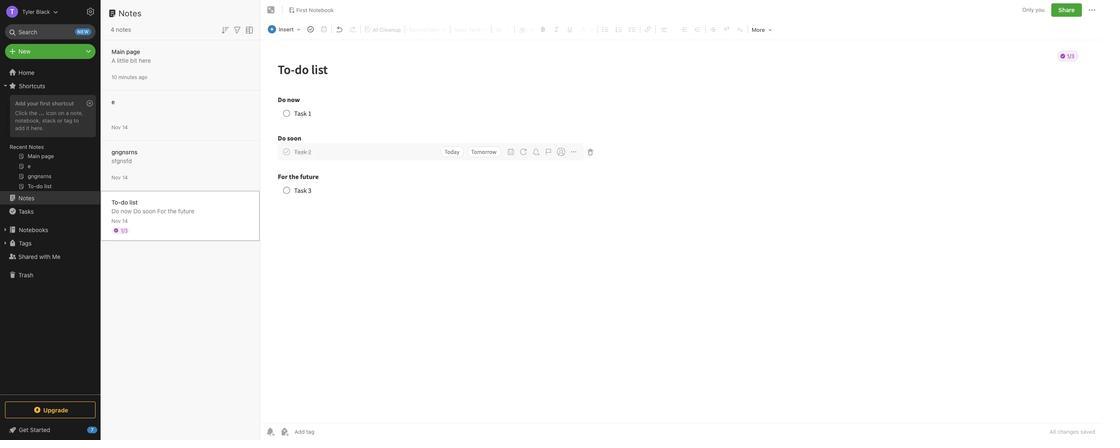 Task type: describe. For each thing, give the bounding box(es) containing it.
Alignment field
[[657, 23, 678, 35]]

or
[[57, 117, 63, 124]]

tyler
[[22, 8, 35, 15]]

new
[[77, 29, 89, 34]]

a little bit here
[[112, 57, 151, 64]]

note window element
[[260, 0, 1102, 441]]

3 nov 14 from the top
[[112, 218, 128, 224]]

a
[[66, 110, 69, 117]]

sfgnsfd
[[112, 157, 132, 165]]

notebooks
[[19, 227, 48, 234]]

font family image
[[452, 24, 490, 35]]

notes
[[116, 26, 131, 33]]

Font color field
[[516, 23, 537, 35]]

Add filters field
[[232, 24, 242, 35]]

font size image
[[493, 24, 513, 35]]

1/3
[[121, 228, 128, 234]]

Search text field
[[11, 24, 90, 39]]

you
[[1036, 6, 1045, 13]]

notes inside notes link
[[18, 195, 34, 202]]

tasks button
[[0, 205, 100, 218]]

1 vertical spatial notes
[[29, 144, 44, 150]]

Highlight field
[[577, 23, 597, 35]]

do
[[121, 199, 128, 206]]

soon
[[143, 208, 156, 215]]

7
[[91, 428, 94, 433]]

all
[[1050, 429, 1056, 436]]

1 nov 14 from the top
[[112, 124, 128, 131]]

your
[[27, 100, 38, 107]]

gngnsrns
[[112, 149, 138, 156]]

new search field
[[11, 24, 91, 39]]

the inside tree
[[29, 110, 37, 117]]

Font family field
[[451, 23, 490, 35]]

3 14 from the top
[[122, 218, 128, 224]]

changes
[[1058, 429, 1079, 436]]

little
[[117, 57, 129, 64]]

share button
[[1052, 3, 1082, 17]]

trash
[[18, 272, 33, 279]]

more actions image
[[1087, 5, 1097, 15]]

notes inside note list 'element'
[[119, 8, 142, 18]]

insert
[[279, 26, 294, 33]]

click the ...
[[15, 110, 44, 117]]

More actions field
[[1087, 3, 1097, 17]]

to
[[74, 117, 79, 124]]

10 minutes ago
[[112, 74, 147, 80]]

new
[[18, 48, 31, 55]]

expand notebooks image
[[2, 227, 9, 233]]

1 do from the left
[[112, 208, 119, 215]]

3 nov from the top
[[112, 218, 121, 224]]

trash link
[[0, 269, 100, 282]]

4
[[111, 26, 114, 33]]

View options field
[[242, 24, 254, 35]]

2 nov from the top
[[112, 175, 121, 181]]

shortcuts
[[19, 82, 45, 89]]

Sort options field
[[220, 24, 230, 35]]

Add tag field
[[294, 429, 357, 436]]

Insert field
[[266, 23, 303, 35]]

here
[[139, 57, 151, 64]]

click to collapse image
[[97, 425, 104, 436]]

a
[[112, 57, 115, 64]]

now
[[121, 208, 132, 215]]

alignment image
[[657, 24, 677, 35]]

saved
[[1081, 429, 1096, 436]]

future
[[178, 208, 194, 215]]

shared
[[18, 253, 38, 261]]

Note Editor text field
[[260, 40, 1102, 424]]

Help and Learning task checklist field
[[0, 424, 101, 438]]

note,
[[70, 110, 83, 117]]

home link
[[0, 66, 101, 79]]

group inside tree
[[0, 93, 100, 195]]



Task type: vqa. For each thing, say whether or not it's contained in the screenshot.
the Undo image
yes



Task type: locate. For each thing, give the bounding box(es) containing it.
first
[[40, 100, 50, 107]]

notes
[[119, 8, 142, 18], [29, 144, 44, 150], [18, 195, 34, 202]]

first
[[296, 7, 307, 13]]

0 vertical spatial nov 14
[[112, 124, 128, 131]]

0 horizontal spatial the
[[29, 110, 37, 117]]

new button
[[5, 44, 96, 59]]

nov 14 down 'sfgnsfd'
[[112, 175, 128, 181]]

heading level image
[[407, 24, 449, 35]]

notes link
[[0, 192, 100, 205]]

shared with me
[[18, 253, 60, 261]]

on
[[58, 110, 64, 117]]

tags button
[[0, 237, 100, 250]]

recent notes
[[10, 144, 44, 150]]

ago
[[139, 74, 147, 80]]

0 vertical spatial 14
[[122, 124, 128, 131]]

0 vertical spatial notes
[[119, 8, 142, 18]]

shortcuts button
[[0, 79, 100, 93]]

only you
[[1023, 6, 1045, 13]]

black
[[36, 8, 50, 15]]

nov down 'sfgnsfd'
[[112, 175, 121, 181]]

here.
[[31, 125, 44, 132]]

to-do list do now do soon for the future
[[112, 199, 194, 215]]

only
[[1023, 6, 1034, 13]]

get
[[19, 427, 29, 434]]

first notebook button
[[286, 4, 337, 16]]

recent
[[10, 144, 27, 150]]

undo image
[[334, 23, 345, 35]]

the left ...
[[29, 110, 37, 117]]

2 vertical spatial notes
[[18, 195, 34, 202]]

add
[[15, 100, 25, 107]]

home
[[18, 69, 34, 76]]

add filters image
[[232, 25, 242, 35]]

tasks
[[18, 208, 34, 215]]

to-
[[112, 199, 121, 206]]

10
[[112, 74, 117, 80]]

me
[[52, 253, 60, 261]]

highlight image
[[577, 24, 596, 35]]

2 14 from the top
[[122, 175, 128, 181]]

tyler black
[[22, 8, 50, 15]]

expand tags image
[[2, 240, 9, 247]]

notebook
[[309, 7, 334, 13]]

minutes
[[118, 74, 137, 80]]

14 up 1/3
[[122, 218, 128, 224]]

stack
[[42, 117, 56, 124]]

started
[[30, 427, 50, 434]]

2 vertical spatial 14
[[122, 218, 128, 224]]

add tag image
[[280, 428, 290, 438]]

page
[[126, 48, 140, 55]]

nov 14
[[112, 124, 128, 131], [112, 175, 128, 181], [112, 218, 128, 224]]

1 vertical spatial nov 14
[[112, 175, 128, 181]]

1 nov from the top
[[112, 124, 121, 131]]

notes right recent
[[29, 144, 44, 150]]

tree
[[0, 66, 101, 395]]

2 vertical spatial nov 14
[[112, 218, 128, 224]]

14 up gngnsrns
[[122, 124, 128, 131]]

upgrade button
[[5, 402, 96, 419]]

14
[[122, 124, 128, 131], [122, 175, 128, 181], [122, 218, 128, 224]]

nov
[[112, 124, 121, 131], [112, 175, 121, 181], [112, 218, 121, 224]]

icon on a note, notebook, stack or tag to add it here.
[[15, 110, 83, 132]]

nov up 1/3
[[112, 218, 121, 224]]

notebook,
[[15, 117, 41, 124]]

add your first shortcut
[[15, 100, 74, 107]]

add a reminder image
[[265, 428, 275, 438]]

More field
[[749, 23, 775, 36]]

first notebook
[[296, 7, 334, 13]]

...
[[39, 110, 44, 117]]

list
[[129, 199, 138, 206]]

notes up the notes
[[119, 8, 142, 18]]

group
[[0, 93, 100, 195]]

tags
[[19, 240, 32, 247]]

notes up tasks
[[18, 195, 34, 202]]

1 14 from the top
[[122, 124, 128, 131]]

Account field
[[0, 3, 58, 20]]

it
[[26, 125, 29, 132]]

do down to-
[[112, 208, 119, 215]]

do down the list
[[133, 208, 141, 215]]

Heading level field
[[406, 23, 449, 35]]

14 down 'sfgnsfd'
[[122, 175, 128, 181]]

with
[[39, 253, 51, 261]]

notebooks link
[[0, 223, 100, 237]]

shared with me link
[[0, 250, 100, 264]]

do
[[112, 208, 119, 215], [133, 208, 141, 215]]

bit
[[130, 57, 137, 64]]

icon
[[46, 110, 57, 117]]

expand note image
[[266, 5, 276, 15]]

main
[[112, 48, 125, 55]]

nov 14 up 1/3
[[112, 218, 128, 224]]

1 vertical spatial the
[[168, 208, 177, 215]]

upgrade
[[43, 407, 68, 414]]

e
[[112, 98, 115, 105]]

tree containing home
[[0, 66, 101, 395]]

click
[[15, 110, 28, 117]]

tag
[[64, 117, 72, 124]]

main page
[[112, 48, 140, 55]]

for
[[157, 208, 166, 215]]

0 vertical spatial nov
[[112, 124, 121, 131]]

the
[[29, 110, 37, 117], [168, 208, 177, 215]]

2 nov 14 from the top
[[112, 175, 128, 181]]

1 vertical spatial 14
[[122, 175, 128, 181]]

nov down "e"
[[112, 124, 121, 131]]

2 vertical spatial nov
[[112, 218, 121, 224]]

share
[[1059, 6, 1075, 13]]

nov 14 up gngnsrns
[[112, 124, 128, 131]]

0 horizontal spatial do
[[112, 208, 119, 215]]

get started
[[19, 427, 50, 434]]

shortcut
[[52, 100, 74, 107]]

all changes saved
[[1050, 429, 1096, 436]]

settings image
[[86, 7, 96, 17]]

Font size field
[[493, 23, 513, 35]]

the right for
[[168, 208, 177, 215]]

add
[[15, 125, 25, 132]]

task image
[[305, 23, 316, 35]]

1 horizontal spatial the
[[168, 208, 177, 215]]

0 vertical spatial the
[[29, 110, 37, 117]]

font color image
[[516, 24, 536, 35]]

1 horizontal spatial do
[[133, 208, 141, 215]]

2 do from the left
[[133, 208, 141, 215]]

group containing add your first shortcut
[[0, 93, 100, 195]]

1 vertical spatial nov
[[112, 175, 121, 181]]

4 notes
[[111, 26, 131, 33]]

the inside to-do list do now do soon for the future
[[168, 208, 177, 215]]

note list element
[[101, 0, 260, 441]]

more
[[752, 26, 765, 33]]



